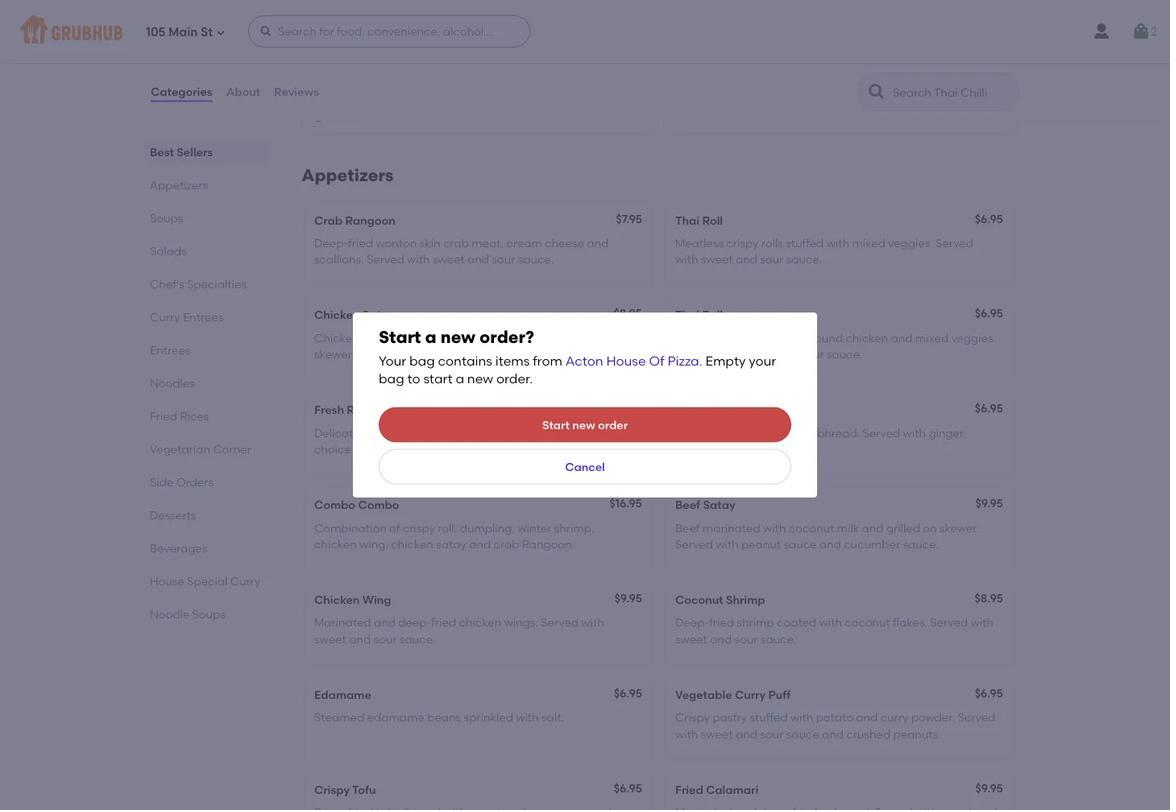 Task type: describe. For each thing, give the bounding box(es) containing it.
peanut for beef
[[741, 538, 781, 551]]

served inside crispy pastry stuffed with potato and curry powder. served with sweet and sour sauce and crushed peanuts.
[[958, 711, 995, 725]]

deep-fried wonton skin crab meat, cream cheese and scallions. served with sweet and sour sauce.
[[314, 236, 609, 266]]

stir-fried rice noodles with egg, basil, bean sprouts, crushed peanut and scallion in our homemade spicy sauce.
[[313, 69, 637, 99]]

thai right pad at the left of page
[[400, 46, 424, 60]]

served inside beef marinated with coconut milk and grilled on skewer. served with peanut sauce and cucumber sauce.
[[675, 538, 713, 551]]

steamed
[[314, 711, 364, 725]]

your inside empty your bag to start a new order.
[[749, 353, 776, 369]]

curry inside house special curry tab
[[230, 575, 260, 588]]

scallion pancakes
[[675, 403, 776, 417]]

coconut for beef satay
[[789, 521, 834, 535]]

categories button
[[150, 63, 213, 121]]

order?
[[479, 327, 534, 347]]

served inside the 'meatless crispy rolls stuffed with mixed veggies. served with sweet and sour sauce.'
[[936, 236, 973, 250]]

sauce. inside the 'meatless crispy rolls stuffed with mixed veggies. served with sweet and sour sauce.'
[[786, 253, 822, 266]]

rolls for thai rolls
[[702, 308, 728, 322]]

thai up pizza
[[675, 308, 700, 322]]

grilled for $9.95
[[886, 521, 920, 535]]

contains
[[438, 353, 492, 369]]

served inside chicken marinated with coconut milk and grilled on skewer. served with peanut sauce and cucumber sauce.
[[357, 348, 395, 361]]

2 vertical spatial $9.95
[[975, 782, 1003, 795]]

crushed inside stir-fried rice noodles with egg, basil, bean sprouts, crushed peanut and scallion in our homemade spicy sauce.
[[592, 69, 637, 83]]

coconut shrimp
[[675, 593, 765, 607]]

$7.95 for deep-fried wonton skin crab meat, cream cheese and scallions. served with sweet and sour sauce.
[[616, 212, 642, 225]]

crab inside combination of crispy roll, dumpling, winter shrimp, chicken wing, chicken satay and crab rangoon.
[[494, 538, 519, 551]]

start for start new order
[[542, 418, 570, 432]]

svg image inside 2 button
[[1131, 22, 1151, 41]]

beverages tab
[[150, 540, 263, 557]]

sweet inside crispy pastry stuffed with potato and curry powder. served with sweet and sour sauce and crushed peanuts.
[[701, 727, 733, 741]]

pizza
[[668, 353, 699, 369]]

paper
[[386, 426, 419, 440]]

marinated
[[314, 616, 371, 630]]

chicken right the wing,
[[391, 538, 433, 551]]

fried for stir-fried rice noodles with egg, basil, bean sprouts, crushed peanut and scallion in our homemade spicy sauce.
[[335, 69, 360, 83]]

sauce. inside crispy rolls stuffed with ground chicken and mixed veggies. served with sweet and sour sauce.
[[827, 348, 862, 361]]

sour inside the 'meatless crispy rolls stuffed with mixed veggies. served with sweet and sour sauce.'
[[760, 253, 783, 266]]

start new order button
[[379, 407, 791, 443]]

rice inside stir-fried rice noodles with egg, basil, bean sprouts, crushed peanut and scallion in our homemade spicy sauce.
[[363, 69, 383, 83]]

.
[[699, 353, 702, 369]]

chicken inside the traditional thai dish, stir-fried noodles with chicken and shrimp, egg, bean sprouts, scallion and crushed peanut.
[[909, 69, 952, 83]]

0 vertical spatial a
[[425, 327, 437, 347]]

sauce. inside beef marinated with coconut milk and grilled on skewer. served with peanut sauce and cucumber sauce.
[[903, 538, 939, 551]]

grubhub
[[393, 6, 442, 19]]

most ordered on grubhub
[[301, 6, 442, 19]]

chef's specialties tab
[[150, 276, 263, 293]]

wonton
[[376, 236, 417, 250]]

rangoon
[[345, 213, 395, 227]]

fried calamari
[[675, 783, 758, 797]]

0 horizontal spatial on
[[377, 6, 391, 19]]

delicious
[[675, 426, 724, 440]]

new inside button
[[572, 418, 595, 432]]

sweet inside marinated and deep-fried chicken wings. served with sweet and sour sauce.
[[314, 633, 346, 646]]

with inside delicate rice paper filled with mixed veggies and your choice of protein.
[[450, 426, 473, 440]]

satay for beef satay
[[703, 498, 735, 512]]

$16.95
[[609, 497, 642, 510]]

sauce. inside deep-fried shrimp coated with coconut flakes. served with sweet and sour sauce.
[[760, 633, 796, 646]]

appetizers inside tab
[[150, 178, 208, 192]]

sauce. inside deep-fried wonton skin crab meat, cream cheese and scallions. served with sweet and sour sauce.
[[518, 253, 554, 266]]

$9.95 for marinated and deep-fried chicken wings. served with sweet and sour sauce.
[[614, 592, 642, 605]]

and inside delicate rice paper filled with mixed veggies and your choice of protein.
[[557, 426, 579, 440]]

mixed for $7.95
[[476, 426, 509, 440]]

delicate
[[314, 426, 360, 440]]

combo combo
[[314, 498, 399, 512]]

cancel
[[565, 460, 605, 474]]

grilled for $8.95
[[545, 331, 579, 345]]

sauce. inside stir-fried rice noodles with egg, basil, bean sprouts, crushed peanut and scallion in our homemade spicy sauce.
[[554, 85, 590, 99]]

skewer. for beef marinated with coconut milk and grilled on skewer. served with peanut sauce and cucumber sauce.
[[939, 521, 979, 535]]

0 horizontal spatial svg image
[[216, 28, 226, 37]]

with inside the traditional thai dish, stir-fried noodles with chicken and shrimp, egg, bean sprouts, scallion and crushed peanut.
[[884, 69, 907, 83]]

traditional
[[674, 69, 732, 83]]

side
[[150, 475, 174, 489]]

served inside deep-fried wonton skin crab meat, cream cheese and scallions. served with sweet and sour sauce.
[[367, 253, 404, 266]]

with inside marinated and deep-fried chicken wings. served with sweet and sour sauce.
[[581, 616, 604, 630]]

$6.95 for steamed edamame beans sprinkled with salt.
[[614, 687, 642, 700]]

coconut for chicken satay
[[448, 331, 493, 345]]

deep-fried shrimp coated with coconut flakes. served with sweet and sour sauce.
[[675, 616, 993, 646]]

mixed for $6.95
[[852, 236, 885, 250]]

1 horizontal spatial appetizers
[[301, 165, 394, 185]]

sauce. inside marinated and deep-fried chicken wings. served with sweet and sour sauce.
[[400, 633, 435, 646]]

steamed edamame beans sprinkled with salt.
[[314, 711, 564, 725]]

delicious fried scallion flatbhread. served with ginger sauce.
[[675, 426, 964, 456]]

of
[[649, 353, 664, 369]]

rangoon.
[[522, 538, 575, 551]]

satay
[[436, 538, 466, 551]]

wing
[[362, 593, 391, 607]]

coated
[[777, 616, 816, 630]]

2 vertical spatial crispy
[[314, 783, 350, 797]]

your inside delicate rice paper filled with mixed veggies and your choice of protein.
[[581, 426, 605, 440]]

beef for beef satay
[[675, 498, 700, 512]]

thai left roll
[[675, 213, 700, 227]]

stir-
[[789, 69, 810, 83]]

$8.95 for chicken marinated with coconut milk and grilled on skewer. served with peanut sauce and cucumber sauce.
[[614, 307, 642, 320]]

crispy for with
[[675, 711, 710, 725]]

vegetable curry puff
[[675, 688, 791, 702]]

start new order
[[542, 418, 628, 432]]

dumpling,
[[460, 521, 515, 535]]

reviews button
[[273, 63, 320, 121]]

cucumber for chicken marinated with coconut milk and grilled on skewer. served with peanut sauce and cucumber sauce.
[[525, 348, 582, 361]]

desserts tab
[[150, 507, 263, 524]]

with inside stir-fried rice noodles with egg, basil, bean sprouts, crushed peanut and scallion in our homemade spicy sauce.
[[431, 69, 454, 83]]

fried for fried rices
[[150, 409, 177, 423]]

chicken down combination
[[314, 538, 357, 551]]

bag inside empty your bag to start a new order.
[[379, 371, 404, 387]]

entrees inside 'tab'
[[150, 343, 191, 357]]

served inside deep-fried shrimp coated with coconut flakes. served with sweet and sour sauce.
[[930, 616, 968, 630]]

side orders tab
[[150, 474, 263, 491]]

flatbhread.
[[799, 426, 860, 440]]

start
[[423, 371, 452, 387]]

fried rices tab
[[150, 408, 263, 425]]

sweet inside crispy rolls stuffed with ground chicken and mixed veggies. served with sweet and sour sauce.
[[741, 348, 773, 361]]

chef's
[[150, 277, 184, 291]]

empty
[[706, 353, 746, 369]]

side orders
[[150, 475, 214, 489]]

sauce inside crispy pastry stuffed with potato and curry powder. served with sweet and sour sauce and crushed peanuts.
[[786, 727, 819, 741]]

salads tab
[[150, 243, 263, 259]]

sweet inside deep-fried shrimp coated with coconut flakes. served with sweet and sour sauce.
[[675, 633, 707, 646]]

entrees tab
[[150, 342, 263, 359]]

scallion inside delicious fried scallion flatbhread. served with ginger sauce.
[[755, 426, 796, 440]]

sweet inside the 'meatless crispy rolls stuffed with mixed veggies. served with sweet and sour sauce.'
[[701, 253, 733, 266]]

fresh
[[314, 403, 344, 417]]

our
[[436, 85, 454, 99]]

fried for delicious fried scallion flatbhread. served with ginger sauce.
[[727, 426, 752, 440]]

your
[[379, 353, 406, 369]]

corner
[[213, 442, 251, 456]]

and inside deep-fried shrimp coated with coconut flakes. served with sweet and sour sauce.
[[710, 633, 732, 646]]

sprouts, inside stir-fried rice noodles with egg, basil, bean sprouts, crushed peanut and scallion in our homemade spicy sauce.
[[547, 69, 590, 83]]

vegetable
[[675, 688, 732, 702]]

homemade
[[457, 85, 521, 99]]

edamame
[[367, 711, 425, 725]]

egg, inside the traditional thai dish, stir-fried noodles with chicken and shrimp, egg, bean sprouts, scallion and crushed peanut.
[[717, 85, 741, 99]]

rolls inside crispy rolls stuffed with ground chicken and mixed veggies. served with sweet and sour sauce.
[[713, 331, 734, 345]]

peanut.
[[936, 85, 979, 99]]

flakes.
[[893, 616, 927, 630]]

chef's specialties
[[150, 277, 247, 291]]

noodle soups
[[150, 608, 226, 621]]

to
[[407, 371, 420, 387]]

sour inside crispy pastry stuffed with potato and curry powder. served with sweet and sour sauce and crushed peanuts.
[[760, 727, 783, 741]]

crispy inside the 'meatless crispy rolls stuffed with mixed veggies. served with sweet and sour sauce.'
[[726, 236, 759, 250]]

served inside delicious fried scallion flatbhread. served with ginger sauce.
[[863, 426, 900, 440]]

1 horizontal spatial svg image
[[259, 25, 272, 38]]

about
[[226, 85, 260, 99]]

crispy tofu
[[314, 783, 376, 797]]

1 horizontal spatial bag
[[409, 353, 435, 369]]

sauce for beef satay
[[784, 538, 817, 551]]

crispy inside combination of crispy roll, dumpling, winter shrimp, chicken wing, chicken satay and crab rangoon.
[[403, 521, 435, 535]]

entrees inside tab
[[183, 310, 223, 324]]

of inside delicate rice paper filled with mixed veggies and your choice of protein.
[[354, 443, 365, 456]]

items
[[495, 353, 530, 369]]

noodle
[[150, 608, 190, 621]]

in
[[424, 85, 433, 99]]

milk for chicken satay
[[496, 331, 518, 345]]

deep-
[[398, 616, 431, 630]]

2
[[1151, 24, 1157, 38]]

chicken inside crispy rolls stuffed with ground chicken and mixed veggies. served with sweet and sour sauce.
[[846, 331, 888, 345]]

chicken marinated with coconut milk and grilled on skewer. served with peanut sauce and cucumber sauce.
[[314, 331, 620, 361]]

st
[[201, 25, 213, 40]]

$6.95 for crispy rolls stuffed with ground chicken and mixed veggies. served with sweet and sour sauce.
[[975, 307, 1003, 320]]

soups inside tab
[[150, 211, 183, 225]]

fried inside the traditional thai dish, stir-fried noodles with chicken and shrimp, egg, bean sprouts, scallion and crushed peanut.
[[810, 69, 835, 83]]

1 combo from the left
[[314, 498, 355, 512]]

noodles inside stir-fried rice noodles with egg, basil, bean sprouts, crushed peanut and scallion in our homemade spicy sauce.
[[386, 69, 429, 83]]

sour inside marinated and deep-fried chicken wings. served with sweet and sour sauce.
[[373, 633, 397, 646]]

rolls for fresh rolls
[[347, 403, 373, 417]]

soups inside tab
[[192, 608, 226, 621]]

crab rangoon
[[314, 213, 395, 227]]

spicy image
[[313, 109, 327, 124]]

salads
[[150, 244, 187, 258]]

served inside crispy rolls stuffed with ground chicken and mixed veggies. served with sweet and sour sauce.
[[675, 348, 713, 361]]

combination of crispy roll, dumpling, winter shrimp, chicken wing, chicken satay and crab rangoon.
[[314, 521, 594, 551]]

deep- for deep-fried shrimp coated with coconut flakes. served with sweet and sour sauce.
[[675, 616, 709, 630]]

desserts
[[150, 508, 196, 522]]

$6.95 for meatless crispy rolls stuffed with mixed veggies. served with sweet and sour sauce.
[[975, 212, 1003, 225]]

noodles inside the traditional thai dish, stir-fried noodles with chicken and shrimp, egg, bean sprouts, scallion and crushed peanut.
[[838, 69, 881, 83]]

crab
[[314, 213, 342, 227]]

fried rices
[[150, 409, 209, 423]]

basil,
[[484, 69, 513, 83]]

$6.95 for crispy pastry stuffed with potato and curry powder. served with sweet and sour sauce and crushed peanuts.
[[975, 687, 1003, 700]]

order.
[[496, 371, 533, 387]]

crispy pastry stuffed with potato and curry powder. served with sweet and sour sauce and crushed peanuts.
[[675, 711, 995, 741]]

wing,
[[359, 538, 388, 551]]

sour inside deep-fried shrimp coated with coconut flakes. served with sweet and sour sauce.
[[734, 633, 758, 646]]

rice inside delicate rice paper filled with mixed veggies and your choice of protein.
[[363, 426, 383, 440]]

sprouts, inside the traditional thai dish, stir-fried noodles with chicken and shrimp, egg, bean sprouts, scallion and crushed peanut.
[[775, 85, 818, 99]]

served inside marinated and deep-fried chicken wings. served with sweet and sour sauce.
[[541, 616, 579, 630]]

mixed inside crispy rolls stuffed with ground chicken and mixed veggies. served with sweet and sour sauce.
[[915, 331, 949, 345]]

stir-
[[313, 69, 335, 83]]

noodles tab
[[150, 375, 263, 392]]

your bag contains items from acton house of pizza .
[[379, 353, 702, 369]]

dish,
[[761, 69, 787, 83]]

ground
[[803, 331, 843, 345]]

special
[[187, 575, 228, 588]]

fried for fried calamari
[[675, 783, 703, 797]]

shrimp, inside combination of crispy roll, dumpling, winter shrimp, chicken wing, chicken satay and crab rangoon.
[[554, 521, 594, 535]]



Task type: vqa. For each thing, say whether or not it's contained in the screenshot.
the Roni
no



Task type: locate. For each thing, give the bounding box(es) containing it.
crispy left tofu
[[314, 783, 350, 797]]

sauce. inside chicken marinated with coconut milk and grilled on skewer. served with peanut sauce and cucumber sauce.
[[584, 348, 620, 361]]

0 horizontal spatial egg,
[[457, 69, 481, 83]]

fried down pancakes
[[727, 426, 752, 440]]

0 vertical spatial your
[[749, 353, 776, 369]]

deep- down coconut
[[675, 616, 709, 630]]

1 horizontal spatial mixed
[[852, 236, 885, 250]]

with inside deep-fried wonton skin crab meat, cream cheese and scallions. served with sweet and sour sauce.
[[407, 253, 430, 266]]

chicken for chicken satay
[[314, 308, 360, 322]]

milk inside beef marinated with coconut milk and grilled on skewer. served with peanut sauce and cucumber sauce.
[[837, 521, 859, 535]]

satay for chicken satay
[[362, 308, 395, 322]]

grilled inside chicken marinated with coconut milk and grilled on skewer. served with peanut sauce and cucumber sauce.
[[545, 331, 579, 345]]

1 horizontal spatial rolls
[[761, 236, 783, 250]]

0 vertical spatial chicken
[[314, 308, 360, 322]]

1 vertical spatial your
[[581, 426, 605, 440]]

rolls up "empty"
[[713, 331, 734, 345]]

2 vertical spatial sauce
[[786, 727, 819, 741]]

house
[[606, 353, 646, 369], [150, 575, 184, 588]]

and inside stir-fried rice noodles with egg, basil, bean sprouts, crushed peanut and scallion in our homemade spicy sauce.
[[355, 85, 377, 99]]

0 vertical spatial of
[[354, 443, 365, 456]]

combination
[[314, 521, 387, 535]]

crispy for served
[[675, 331, 710, 345]]

0 vertical spatial crispy
[[726, 236, 759, 250]]

appetizers down best sellers
[[150, 178, 208, 192]]

entrees up entrees 'tab'
[[183, 310, 223, 324]]

shrimp,
[[674, 85, 714, 99], [554, 521, 594, 535]]

satay
[[362, 308, 395, 322], [703, 498, 735, 512]]

crab right skin
[[443, 236, 469, 250]]

0 horizontal spatial crab
[[443, 236, 469, 250]]

1 vertical spatial start
[[542, 418, 570, 432]]

rices
[[180, 409, 209, 423]]

sauce. inside delicious fried scallion flatbhread. served with ginger sauce.
[[675, 443, 711, 456]]

ginger
[[929, 426, 964, 440]]

of right the 'choice'
[[354, 443, 365, 456]]

rolls right meatless
[[761, 236, 783, 250]]

house left of
[[606, 353, 646, 369]]

0 vertical spatial deep-
[[314, 236, 348, 250]]

sauce inside beef marinated with coconut milk and grilled on skewer. served with peanut sauce and cucumber sauce.
[[784, 538, 817, 551]]

scallion
[[675, 403, 719, 417]]

traditional thai dish, stir-fried noodles with chicken and shrimp, egg, bean sprouts, scallion and crushed peanut.
[[674, 69, 979, 99]]

peanut inside chicken marinated with coconut milk and grilled on skewer. served with peanut sauce and cucumber sauce.
[[423, 348, 462, 361]]

$7.95 up order
[[616, 402, 642, 415]]

spicy right "spicy" icon on the top
[[330, 110, 356, 121]]

sauce for chicken satay
[[465, 348, 498, 361]]

bag down your
[[379, 371, 404, 387]]

stuffed inside crispy pastry stuffed with potato and curry powder. served with sweet and sour sauce and crushed peanuts.
[[750, 711, 788, 725]]

sauce.
[[554, 85, 590, 99], [518, 253, 554, 266], [786, 253, 822, 266], [584, 348, 620, 361], [827, 348, 862, 361], [675, 443, 711, 456], [903, 538, 939, 551], [400, 633, 435, 646], [760, 633, 796, 646]]

best sellers tab
[[150, 143, 263, 160]]

marinated for beef satay
[[703, 521, 760, 535]]

beef inside beef marinated with coconut milk and grilled on skewer. served with peanut sauce and cucumber sauce.
[[675, 521, 700, 535]]

shrimp, down traditional
[[674, 85, 714, 99]]

crispy up the .
[[675, 331, 710, 345]]

main navigation navigation
[[0, 0, 1170, 63]]

fried inside marinated and deep-fried chicken wings. served with sweet and sour sauce.
[[431, 616, 456, 630]]

start up your
[[379, 327, 421, 347]]

2 vertical spatial mixed
[[476, 426, 509, 440]]

1 vertical spatial entrees
[[150, 343, 191, 357]]

coconut inside deep-fried shrimp coated with coconut flakes. served with sweet and sour sauce.
[[845, 616, 890, 630]]

fried left rices
[[150, 409, 177, 423]]

with inside delicious fried scallion flatbhread. served with ginger sauce.
[[903, 426, 926, 440]]

fresh rolls
[[314, 403, 373, 417]]

chicken down chicken satay
[[314, 331, 359, 345]]

1 noodles from the left
[[386, 69, 429, 83]]

0 horizontal spatial appetizers
[[150, 178, 208, 192]]

0 vertical spatial fried
[[150, 409, 177, 423]]

spicy up stir-
[[313, 46, 343, 60]]

chicken right ground
[[846, 331, 888, 345]]

0 vertical spatial bag
[[409, 353, 435, 369]]

crushed for traditional thai dish, stir-fried noodles with chicken and shrimp, egg, bean sprouts, scallion and crushed peanut.
[[889, 85, 933, 99]]

bag up to
[[409, 353, 435, 369]]

1 horizontal spatial cucumber
[[844, 538, 900, 551]]

bag
[[409, 353, 435, 369], [379, 371, 404, 387]]

acton
[[565, 353, 603, 369]]

1 vertical spatial coconut
[[789, 521, 834, 535]]

mixed inside delicate rice paper filled with mixed veggies and your choice of protein.
[[476, 426, 509, 440]]

1 horizontal spatial skewer.
[[939, 521, 979, 535]]

vegetarian corner tab
[[150, 441, 263, 458]]

chicken left wings.
[[459, 616, 501, 630]]

fried inside deep-fried shrimp coated with coconut flakes. served with sweet and sour sauce.
[[709, 616, 734, 630]]

2 vertical spatial stuffed
[[750, 711, 788, 725]]

scallion left search icon
[[821, 85, 862, 99]]

1 vertical spatial soups
[[192, 608, 226, 621]]

0 horizontal spatial crispy
[[403, 521, 435, 535]]

scallion inside the traditional thai dish, stir-fried noodles with chicken and shrimp, egg, bean sprouts, scallion and crushed peanut.
[[821, 85, 862, 99]]

new
[[441, 327, 475, 347], [467, 371, 493, 387], [572, 418, 595, 432]]

cancel button
[[379, 449, 791, 485]]

sweet inside deep-fried wonton skin crab meat, cream cheese and scallions. served with sweet and sour sauce.
[[433, 253, 465, 266]]

basil
[[346, 46, 372, 60]]

sweet down marinated
[[314, 633, 346, 646]]

fried down basil
[[335, 69, 360, 83]]

deep- inside deep-fried wonton skin crab meat, cream cheese and scallions. served with sweet and sour sauce.
[[314, 236, 348, 250]]

beef satay
[[675, 498, 735, 512]]

1 horizontal spatial satay
[[703, 498, 735, 512]]

noodles up in
[[386, 69, 429, 83]]

reviews
[[274, 85, 319, 99]]

meat,
[[471, 236, 504, 250]]

1 vertical spatial stuffed
[[737, 331, 775, 345]]

0 vertical spatial crab
[[443, 236, 469, 250]]

chicken inside marinated and deep-fried chicken wings. served with sweet and sour sauce.
[[459, 616, 501, 630]]

1 horizontal spatial milk
[[837, 521, 859, 535]]

2 vertical spatial on
[[923, 521, 937, 535]]

roll
[[702, 213, 723, 227]]

2 vertical spatial peanut
[[741, 538, 781, 551]]

your right "empty"
[[749, 353, 776, 369]]

cucumber
[[525, 348, 582, 361], [844, 538, 900, 551]]

egg,
[[457, 69, 481, 83], [717, 85, 741, 99]]

0 vertical spatial new
[[441, 327, 475, 347]]

skewer. for chicken marinated with coconut milk and grilled on skewer. served with peanut sauce and cucumber sauce.
[[314, 348, 354, 361]]

of down combo combo
[[389, 521, 400, 535]]

2 chicken from the top
[[314, 331, 359, 345]]

2 horizontal spatial scallion
[[821, 85, 862, 99]]

1 vertical spatial $8.95
[[975, 592, 1003, 605]]

sweet down skin
[[433, 253, 465, 266]]

stuffed inside crispy rolls stuffed with ground chicken and mixed veggies. served with sweet and sour sauce.
[[737, 331, 775, 345]]

1 horizontal spatial start
[[542, 418, 570, 432]]

sprouts, up spicy
[[547, 69, 590, 83]]

bean up spicy
[[515, 69, 544, 83]]

peanuts.
[[893, 727, 941, 741]]

spicy
[[523, 85, 551, 99]]

0 horizontal spatial marinated
[[362, 331, 420, 345]]

chicken up search thai chilli search field
[[909, 69, 952, 83]]

fried
[[150, 409, 177, 423], [675, 783, 703, 797]]

stuffed for curry
[[750, 711, 788, 725]]

1 horizontal spatial fried
[[675, 783, 703, 797]]

house inside tab
[[150, 575, 184, 588]]

noodles right stir-
[[838, 69, 881, 83]]

0 horizontal spatial cucumber
[[525, 348, 582, 361]]

sauce inside chicken marinated with coconut milk and grilled on skewer. served with peanut sauce and cucumber sauce.
[[465, 348, 498, 361]]

curry entrees
[[150, 310, 223, 324]]

1 vertical spatial curry
[[230, 575, 260, 588]]

1 vertical spatial crispy
[[675, 711, 710, 725]]

curry left puff
[[735, 688, 766, 702]]

1 vertical spatial deep-
[[675, 616, 709, 630]]

a down contains
[[456, 371, 464, 387]]

sweet down meatless
[[701, 253, 733, 266]]

new down contains
[[467, 371, 493, 387]]

105 main st
[[146, 25, 213, 40]]

0 horizontal spatial curry
[[150, 310, 180, 324]]

rolls right the fresh
[[347, 403, 373, 417]]

satay down delicious
[[703, 498, 735, 512]]

egg, inside stir-fried rice noodles with egg, basil, bean sprouts, crushed peanut and scallion in our homemade spicy sauce.
[[457, 69, 481, 83]]

scallion
[[379, 85, 421, 99], [821, 85, 862, 99], [755, 426, 796, 440]]

crushed
[[592, 69, 637, 83], [889, 85, 933, 99], [846, 727, 890, 741]]

protein.
[[367, 443, 409, 456]]

crispy right meatless
[[726, 236, 759, 250]]

$7.95 for delicate rice paper filled with mixed veggies and your choice of protein.
[[616, 402, 642, 415]]

of inside combination of crispy roll, dumpling, winter shrimp, chicken wing, chicken satay and crab rangoon.
[[389, 521, 400, 535]]

coconut inside chicken marinated with coconut milk and grilled on skewer. served with peanut sauce and cucumber sauce.
[[448, 331, 493, 345]]

crispy inside crispy pastry stuffed with potato and curry powder. served with sweet and sour sauce and crushed peanuts.
[[675, 711, 710, 725]]

1 vertical spatial rolls
[[713, 331, 734, 345]]

curry down the chef's
[[150, 310, 180, 324]]

2 noodles from the left
[[838, 69, 881, 83]]

3 chicken from the top
[[314, 593, 360, 607]]

0 vertical spatial rice
[[363, 69, 383, 83]]

sweet down pastry at the bottom
[[701, 727, 733, 741]]

veggies. inside the 'meatless crispy rolls stuffed with mixed veggies. served with sweet and sour sauce.'
[[888, 236, 933, 250]]

shrimp, up rangoon. at bottom
[[554, 521, 594, 535]]

0 vertical spatial soups
[[150, 211, 183, 225]]

start a new order?
[[379, 327, 534, 347]]

marinated for chicken satay
[[362, 331, 420, 345]]

thai inside the traditional thai dish, stir-fried noodles with chicken and shrimp, egg, bean sprouts, scallion and crushed peanut.
[[735, 69, 759, 83]]

marinated down beef satay
[[703, 521, 760, 535]]

0 horizontal spatial veggies.
[[888, 236, 933, 250]]

appetizers
[[301, 165, 394, 185], [150, 178, 208, 192]]

rolls
[[761, 236, 783, 250], [713, 331, 734, 345]]

peanut up the shrimp
[[741, 538, 781, 551]]

a up start
[[425, 327, 437, 347]]

1 vertical spatial new
[[467, 371, 493, 387]]

skewer. inside chicken marinated with coconut milk and grilled on skewer. served with peanut sauce and cucumber sauce.
[[314, 348, 354, 361]]

specialties
[[187, 277, 247, 291]]

milk for beef satay
[[837, 521, 859, 535]]

deep- up scallions.
[[314, 236, 348, 250]]

0 vertical spatial marinated
[[362, 331, 420, 345]]

1 horizontal spatial coconut
[[789, 521, 834, 535]]

0 vertical spatial $9.95
[[975, 497, 1003, 510]]

1 horizontal spatial deep-
[[675, 616, 709, 630]]

2 vertical spatial new
[[572, 418, 595, 432]]

rolls
[[702, 308, 728, 322], [347, 403, 373, 417]]

fried right dish,
[[810, 69, 835, 83]]

of
[[354, 443, 365, 456], [389, 521, 400, 535]]

winter
[[518, 521, 551, 535]]

deep- for deep-fried wonton skin crab meat, cream cheese and scallions. served with sweet and sour sauce.
[[314, 236, 348, 250]]

shrimp, inside the traditional thai dish, stir-fried noodles with chicken and shrimp, egg, bean sprouts, scallion and crushed peanut.
[[674, 85, 714, 99]]

and inside combination of crispy roll, dumpling, winter shrimp, chicken wing, chicken satay and crab rangoon.
[[469, 538, 491, 551]]

bean down dish,
[[744, 85, 772, 99]]

choice
[[314, 443, 351, 456]]

1 vertical spatial on
[[582, 331, 596, 345]]

1 horizontal spatial noodles
[[838, 69, 881, 83]]

1 horizontal spatial $8.95
[[975, 592, 1003, 605]]

crushed down main navigation navigation
[[592, 69, 637, 83]]

categories
[[151, 85, 212, 99]]

chicken satay
[[314, 308, 395, 322]]

1 chicken from the top
[[314, 308, 360, 322]]

search icon image
[[867, 82, 886, 102]]

orders
[[176, 475, 214, 489]]

sprinkled
[[464, 711, 513, 725]]

peanut inside beef marinated with coconut milk and grilled on skewer. served with peanut sauce and cucumber sauce.
[[741, 538, 781, 551]]

about button
[[225, 63, 261, 121]]

0 vertical spatial skewer.
[[314, 348, 354, 361]]

beef right $16.95
[[675, 498, 700, 512]]

$9.95
[[975, 497, 1003, 510], [614, 592, 642, 605], [975, 782, 1003, 795]]

a
[[425, 327, 437, 347], [456, 371, 464, 387]]

skewer. inside beef marinated with coconut milk and grilled on skewer. served with peanut sauce and cucumber sauce.
[[939, 521, 979, 535]]

1 vertical spatial of
[[389, 521, 400, 535]]

tofu
[[352, 783, 376, 797]]

milk
[[496, 331, 518, 345], [837, 521, 859, 535]]

$6.95 for delicious fried scallion flatbhread. served with ginger sauce.
[[975, 402, 1003, 415]]

rolls up "empty"
[[702, 308, 728, 322]]

chicken for chicken marinated with coconut milk and grilled on skewer. served with peanut sauce and cucumber sauce.
[[314, 331, 359, 345]]

fried inside stir-fried rice noodles with egg, basil, bean sprouts, crushed peanut and scallion in our homemade spicy sauce.
[[335, 69, 360, 83]]

noodles
[[386, 69, 429, 83], [838, 69, 881, 83]]

peanut down start a new order?
[[423, 348, 462, 361]]

fried left calamari
[[675, 783, 703, 797]]

bean inside the traditional thai dish, stir-fried noodles with chicken and shrimp, egg, bean sprouts, scallion and crushed peanut.
[[744, 85, 772, 99]]

your up cancel
[[581, 426, 605, 440]]

crispy
[[726, 236, 759, 250], [403, 521, 435, 535]]

appetizers up "crab rangoon"
[[301, 165, 394, 185]]

fried inside deep-fried wonton skin crab meat, cream cheese and scallions. served with sweet and sour sauce.
[[348, 236, 373, 250]]

meatless crispy rolls stuffed with mixed veggies. served with sweet and sour sauce.
[[675, 236, 973, 266]]

peanut down stir-
[[313, 85, 352, 99]]

2 combo from the left
[[358, 498, 399, 512]]

soups tab
[[150, 210, 263, 226]]

new inside empty your bag to start a new order.
[[467, 371, 493, 387]]

sprouts, down stir-
[[775, 85, 818, 99]]

thai left dish,
[[735, 69, 759, 83]]

$8.95 for deep-fried shrimp coated with coconut flakes. served with sweet and sour sauce.
[[975, 592, 1003, 605]]

on inside beef marinated with coconut milk and grilled on skewer. served with peanut sauce and cucumber sauce.
[[923, 521, 937, 535]]

mixed inside the 'meatless crispy rolls stuffed with mixed veggies. served with sweet and sour sauce.'
[[852, 236, 885, 250]]

0 vertical spatial sprouts,
[[547, 69, 590, 83]]

beverages
[[150, 541, 207, 555]]

cucumber inside chicken marinated with coconut milk and grilled on skewer. served with peanut sauce and cucumber sauce.
[[525, 348, 582, 361]]

1 horizontal spatial peanut
[[423, 348, 462, 361]]

0 vertical spatial rolls
[[702, 308, 728, 322]]

0 horizontal spatial your
[[581, 426, 605, 440]]

sour inside deep-fried wonton skin crab meat, cream cheese and scallions. served with sweet and sour sauce.
[[492, 253, 515, 266]]

svg image
[[1131, 22, 1151, 41], [259, 25, 272, 38], [216, 28, 226, 37]]

crushed right search icon
[[889, 85, 933, 99]]

fried inside tab
[[150, 409, 177, 423]]

chicken
[[909, 69, 952, 83], [846, 331, 888, 345], [314, 538, 357, 551], [391, 538, 433, 551], [459, 616, 501, 630]]

sweet down coconut
[[675, 633, 707, 646]]

beans
[[427, 711, 461, 725]]

crushed inside the traditional thai dish, stir-fried noodles with chicken and shrimp, egg, bean sprouts, scallion and crushed peanut.
[[889, 85, 933, 99]]

1 horizontal spatial soups
[[192, 608, 226, 621]]

new up contains
[[441, 327, 475, 347]]

potato
[[816, 711, 853, 725]]

1 horizontal spatial scallion
[[755, 426, 796, 440]]

0 horizontal spatial of
[[354, 443, 365, 456]]

beef for beef marinated with coconut milk and grilled on skewer. served with peanut sauce and cucumber sauce.
[[675, 521, 700, 535]]

1 horizontal spatial house
[[606, 353, 646, 369]]

new left order
[[572, 418, 595, 432]]

0 horizontal spatial $8.95
[[614, 307, 642, 320]]

1 vertical spatial bag
[[379, 371, 404, 387]]

start up cancel
[[542, 418, 570, 432]]

fried down "crab rangoon"
[[348, 236, 373, 250]]

beef down beef satay
[[675, 521, 700, 535]]

and
[[954, 69, 976, 83], [355, 85, 377, 99], [865, 85, 887, 99], [587, 236, 609, 250], [467, 253, 489, 266], [736, 253, 757, 266], [521, 331, 543, 345], [891, 331, 912, 345], [501, 348, 523, 361], [776, 348, 798, 361], [557, 426, 579, 440], [862, 521, 884, 535], [469, 538, 491, 551], [819, 538, 841, 551], [374, 616, 396, 630], [349, 633, 371, 646], [710, 633, 732, 646], [856, 711, 878, 725], [736, 727, 757, 741], [822, 727, 844, 741]]

entrees up noodles
[[150, 343, 191, 357]]

a inside empty your bag to start a new order.
[[456, 371, 464, 387]]

appetizers tab
[[150, 176, 263, 193]]

Search Thai Chilli search field
[[891, 85, 1014, 100]]

noodles
[[150, 376, 195, 390]]

0 vertical spatial spicy
[[313, 46, 343, 60]]

pad
[[375, 46, 397, 60]]

on for beef satay
[[923, 521, 937, 535]]

chicken down scallions.
[[314, 308, 360, 322]]

fried for deep-fried shrimp coated with coconut flakes. served with sweet and sour sauce.
[[709, 616, 734, 630]]

2 button
[[1131, 17, 1157, 46]]

chicken for chicken wing
[[314, 593, 360, 607]]

chicken wing
[[314, 593, 391, 607]]

0 horizontal spatial milk
[[496, 331, 518, 345]]

1 vertical spatial grilled
[[886, 521, 920, 535]]

1 horizontal spatial sprouts,
[[775, 85, 818, 99]]

fried left wings.
[[431, 616, 456, 630]]

start
[[379, 327, 421, 347], [542, 418, 570, 432]]

chicken inside chicken marinated with coconut milk and grilled on skewer. served with peanut sauce and cucumber sauce.
[[314, 331, 359, 345]]

sweet up pancakes
[[741, 348, 773, 361]]

combo
[[314, 498, 355, 512], [358, 498, 399, 512]]

2 $7.95 from the top
[[616, 402, 642, 415]]

crab down dumpling,
[[494, 538, 519, 551]]

1 vertical spatial $7.95
[[616, 402, 642, 415]]

milk inside chicken marinated with coconut milk and grilled on skewer. served with peanut sauce and cucumber sauce.
[[496, 331, 518, 345]]

1 horizontal spatial curry
[[230, 575, 260, 588]]

marinated inside chicken marinated with coconut milk and grilled on skewer. served with peanut sauce and cucumber sauce.
[[362, 331, 420, 345]]

cucumber for beef marinated with coconut milk and grilled on skewer. served with peanut sauce and cucumber sauce.
[[844, 538, 900, 551]]

sauce up the coated in the right bottom of the page
[[784, 538, 817, 551]]

veggies. inside crispy rolls stuffed with ground chicken and mixed veggies. served with sweet and sour sauce.
[[951, 331, 996, 345]]

scallion left in
[[379, 85, 421, 99]]

house special curry tab
[[150, 573, 263, 590]]

$7.95 left thai roll at the top
[[616, 212, 642, 225]]

0 vertical spatial satay
[[362, 308, 395, 322]]

rice up protein. at the bottom left
[[363, 426, 383, 440]]

soups down special
[[192, 608, 226, 621]]

0 horizontal spatial deep-
[[314, 236, 348, 250]]

peanut for chicken
[[423, 348, 462, 361]]

on inside chicken marinated with coconut milk and grilled on skewer. served with peanut sauce and cucumber sauce.
[[582, 331, 596, 345]]

1 beef from the top
[[675, 498, 700, 512]]

crushed down curry
[[846, 727, 890, 741]]

1 vertical spatial house
[[150, 575, 184, 588]]

0 horizontal spatial skewer.
[[314, 348, 354, 361]]

satay up your
[[362, 308, 395, 322]]

1 vertical spatial $9.95
[[614, 592, 642, 605]]

2 vertical spatial curry
[[735, 688, 766, 702]]

spicy for spicy
[[330, 110, 356, 121]]

chicken up marinated
[[314, 593, 360, 607]]

1 horizontal spatial shrimp,
[[674, 85, 714, 99]]

1 $7.95 from the top
[[616, 212, 642, 225]]

crushed for crispy pastry stuffed with potato and curry powder. served with sweet and sour sauce and crushed peanuts.
[[846, 727, 890, 741]]

house up noodle
[[150, 575, 184, 588]]

peanut inside stir-fried rice noodles with egg, basil, bean sprouts, crushed peanut and scallion in our homemade spicy sauce.
[[313, 85, 352, 99]]

1 vertical spatial chicken
[[314, 331, 359, 345]]

0 vertical spatial curry
[[150, 310, 180, 324]]

sauce down order?
[[465, 348, 498, 361]]

$9.95 for beef marinated with coconut milk and grilled on skewer. served with peanut sauce and cucumber sauce.
[[975, 497, 1003, 510]]

crispy down vegetable
[[675, 711, 710, 725]]

ordered
[[330, 6, 374, 19]]

curry entrees tab
[[150, 309, 263, 326]]

0 vertical spatial house
[[606, 353, 646, 369]]

0 vertical spatial peanut
[[313, 85, 352, 99]]

soups
[[150, 211, 183, 225], [192, 608, 226, 621]]

0 vertical spatial sauce
[[465, 348, 498, 361]]

scallions.
[[314, 253, 364, 266]]

0 horizontal spatial fried
[[150, 409, 177, 423]]

curry
[[150, 310, 180, 324], [230, 575, 260, 588], [735, 688, 766, 702]]

mixed
[[852, 236, 885, 250], [915, 331, 949, 345], [476, 426, 509, 440]]

marinated up your
[[362, 331, 420, 345]]

fried for deep-fried wonton skin crab meat, cream cheese and scallions. served with sweet and sour sauce.
[[348, 236, 373, 250]]

coconut
[[448, 331, 493, 345], [789, 521, 834, 535], [845, 616, 890, 630]]

stuffed inside the 'meatless crispy rolls stuffed with mixed veggies. served with sweet and sour sauce.'
[[786, 236, 824, 250]]

curry inside curry entrees tab
[[150, 310, 180, 324]]

2 beef from the top
[[675, 521, 700, 535]]

stuffed for rolls
[[737, 331, 775, 345]]

0 horizontal spatial mixed
[[476, 426, 509, 440]]

crispy left the roll,
[[403, 521, 435, 535]]

1 vertical spatial crispy
[[403, 521, 435, 535]]

fried down the coconut shrimp
[[709, 616, 734, 630]]

curry right special
[[230, 575, 260, 588]]

1 vertical spatial egg,
[[717, 85, 741, 99]]

egg, up homemade
[[457, 69, 481, 83]]

and inside the 'meatless crispy rolls stuffed with mixed veggies. served with sweet and sour sauce.'
[[736, 253, 757, 266]]

house special curry
[[150, 575, 260, 588]]

1 vertical spatial beef
[[675, 521, 700, 535]]

soups up salads
[[150, 211, 183, 225]]

crushed inside crispy pastry stuffed with potato and curry powder. served with sweet and sour sauce and crushed peanuts.
[[846, 727, 890, 741]]

with
[[431, 69, 454, 83], [884, 69, 907, 83], [826, 236, 849, 250], [407, 253, 430, 266], [675, 253, 698, 266], [422, 331, 445, 345], [778, 331, 801, 345], [397, 348, 420, 361], [716, 348, 739, 361], [450, 426, 473, 440], [903, 426, 926, 440], [763, 521, 786, 535], [716, 538, 739, 551], [581, 616, 604, 630], [819, 616, 842, 630], [971, 616, 993, 630], [516, 711, 539, 725], [790, 711, 813, 725], [675, 727, 698, 741]]

crispy
[[675, 331, 710, 345], [675, 711, 710, 725], [314, 783, 350, 797]]

1 horizontal spatial egg,
[[717, 85, 741, 99]]

1 horizontal spatial grilled
[[886, 521, 920, 535]]

peanut
[[313, 85, 352, 99], [423, 348, 462, 361], [741, 538, 781, 551]]

scallion down pancakes
[[755, 426, 796, 440]]

2 vertical spatial chicken
[[314, 593, 360, 607]]

sauce down potato
[[786, 727, 819, 741]]

crab inside deep-fried wonton skin crab meat, cream cheese and scallions. served with sweet and sour sauce.
[[443, 236, 469, 250]]

spicy for spicy basil pad thai
[[313, 46, 343, 60]]

fried inside delicious fried scallion flatbhread. served with ginger sauce.
[[727, 426, 752, 440]]

deep-
[[314, 236, 348, 250], [675, 616, 709, 630]]

1 horizontal spatial a
[[456, 371, 464, 387]]

marinated inside beef marinated with coconut milk and grilled on skewer. served with peanut sauce and cucumber sauce.
[[703, 521, 760, 535]]

bean inside stir-fried rice noodles with egg, basil, bean sprouts, crushed peanut and scallion in our homemade spicy sauce.
[[515, 69, 544, 83]]

0 vertical spatial entrees
[[183, 310, 223, 324]]

sour inside crispy rolls stuffed with ground chicken and mixed veggies. served with sweet and sour sauce.
[[800, 348, 824, 361]]

rolls inside the 'meatless crispy rolls stuffed with mixed veggies. served with sweet and sour sauce.'
[[761, 236, 783, 250]]

start for start a new order?
[[379, 327, 421, 347]]

0 vertical spatial milk
[[496, 331, 518, 345]]

0 vertical spatial beef
[[675, 498, 700, 512]]

scallion inside stir-fried rice noodles with egg, basil, bean sprouts, crushed peanut and scallion in our homemade spicy sauce.
[[379, 85, 421, 99]]

noodle soups tab
[[150, 606, 263, 623]]

deep- inside deep-fried shrimp coated with coconut flakes. served with sweet and sour sauce.
[[675, 616, 709, 630]]

sauce
[[465, 348, 498, 361], [784, 538, 817, 551], [786, 727, 819, 741]]

start inside button
[[542, 418, 570, 432]]

on for chicken satay
[[582, 331, 596, 345]]

0 horizontal spatial sprouts,
[[547, 69, 590, 83]]

1 horizontal spatial bean
[[744, 85, 772, 99]]

rice down spicy basil pad thai
[[363, 69, 383, 83]]

egg, down traditional
[[717, 85, 741, 99]]



